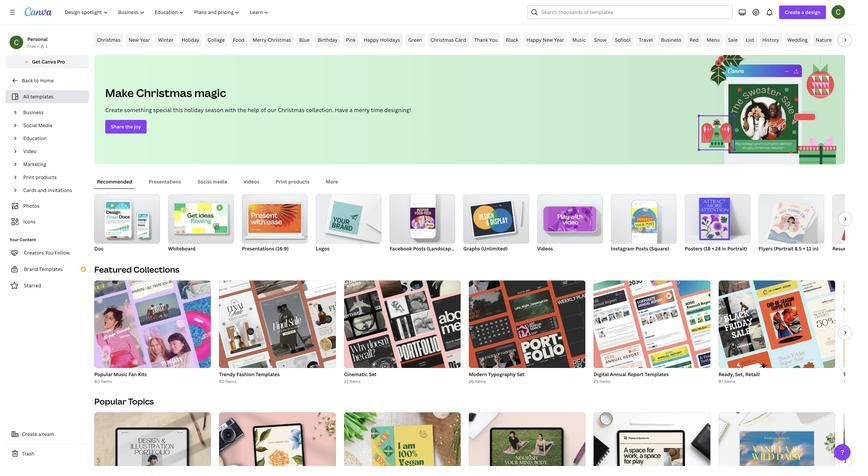 Task type: describe. For each thing, give the bounding box(es) containing it.
quote link
[[838, 33, 857, 47]]

back to home
[[22, 77, 54, 84]]

1 horizontal spatial a
[[350, 106, 353, 114]]

the c link
[[844, 371, 857, 379]]

flyer (portrait 8.5 × 11 in) image inside flyers (portrait 8.5 × 11 in) link
[[768, 201, 812, 246]]

modern typography set 26 items
[[469, 371, 525, 385]]

resume image
[[833, 195, 857, 244]]

the
[[844, 371, 852, 378]]

digital annual report templates 25 items
[[594, 371, 669, 385]]

happy holidays link
[[361, 33, 403, 47]]

social media
[[198, 178, 227, 185]]

marketing
[[23, 161, 46, 168]]

trendy fashion templates link
[[219, 371, 336, 379]]

happy new year link
[[524, 33, 567, 47]]

1 horizontal spatial music
[[573, 37, 586, 43]]

in)
[[813, 246, 819, 252]]

new year link
[[126, 33, 153, 47]]

more
[[326, 178, 338, 185]]

create for create a team
[[22, 431, 37, 438]]

templates inside digital annual report templates 25 items
[[645, 371, 669, 378]]

topics
[[128, 396, 154, 407]]

travel
[[639, 37, 653, 43]]

modern typography set link
[[469, 371, 586, 379]]

doc
[[94, 246, 104, 252]]

products for print products button
[[288, 178, 310, 185]]

recommended button
[[94, 175, 135, 188]]

posters (18 × 24 in portrait) link
[[685, 195, 751, 253]]

help
[[248, 106, 259, 114]]

poster (18 × 24 in portrait) image inside posters (18 × 24 in portrait) 'link'
[[699, 198, 730, 240]]

collections
[[134, 264, 179, 275]]

music link
[[570, 33, 589, 47]]

graphs
[[464, 246, 480, 252]]

items inside trendy fashion templates 80 items
[[226, 379, 237, 385]]

templates inside trendy fashion templates 80 items
[[256, 371, 280, 378]]

food
[[233, 37, 245, 43]]

social media link
[[21, 119, 85, 132]]

22
[[344, 379, 349, 385]]

items inside digital annual report templates 25 items
[[600, 379, 611, 385]]

christmas left new year
[[97, 37, 120, 43]]

nature image
[[219, 413, 336, 466]]

black
[[506, 37, 519, 43]]

christmas left card
[[431, 37, 454, 43]]

travel link
[[637, 33, 656, 47]]

0 vertical spatial the
[[238, 106, 246, 114]]

cards and invitations link
[[21, 184, 85, 197]]

trendy fashion templates 80 items
[[219, 371, 280, 385]]

posters (18 × 24 in portrait)
[[685, 246, 747, 252]]

christina overa image
[[832, 5, 846, 19]]

christmas card link
[[428, 33, 469, 47]]

new year
[[129, 37, 150, 43]]

2 year from the left
[[554, 37, 564, 43]]

starred
[[24, 282, 41, 289]]

veganuary image
[[344, 413, 461, 466]]

popular music fan kits link
[[94, 371, 211, 379]]

menu
[[707, 37, 720, 43]]

back
[[22, 77, 33, 84]]

graphs (unlimited) link
[[464, 195, 529, 253]]

instagram post (square) image inside instagram posts (square) link
[[632, 208, 657, 233]]

set,
[[735, 371, 745, 378]]

aesthetic image
[[719, 413, 836, 466]]

blue
[[299, 37, 310, 43]]

birthday link
[[315, 33, 341, 47]]

history
[[763, 37, 780, 43]]

print products button
[[273, 175, 312, 188]]

0 horizontal spatial templates
[[39, 266, 63, 273]]

follow
[[55, 250, 70, 256]]

templates
[[30, 93, 54, 100]]

× inside 'link'
[[712, 246, 715, 252]]

11
[[807, 246, 812, 252]]

thank you link
[[472, 33, 501, 47]]

season
[[205, 106, 224, 114]]

report
[[628, 371, 644, 378]]

create for create something special this holiday season with the help of our christmas collection. have a merry time designing!
[[105, 106, 123, 114]]

happy for happy holidays
[[364, 37, 379, 43]]

photos link
[[10, 200, 85, 213]]

create a design button
[[780, 5, 826, 19]]

list
[[746, 37, 755, 43]]

2 new from the left
[[543, 37, 553, 43]]

presentations button
[[146, 175, 184, 188]]

print products link
[[21, 171, 85, 184]]

something
[[124, 106, 152, 114]]

more button
[[323, 175, 341, 188]]

winter
[[158, 37, 174, 43]]

sale link
[[726, 33, 741, 47]]

(18
[[704, 246, 711, 252]]

1 year from the left
[[140, 37, 150, 43]]

whiteboard link
[[168, 195, 234, 253]]

1 horizontal spatial business
[[661, 37, 682, 43]]

fan
[[129, 371, 137, 378]]

design
[[806, 9, 821, 15]]

canva
[[42, 58, 56, 65]]

8.5
[[795, 246, 802, 252]]

our
[[268, 106, 277, 114]]

have
[[335, 106, 348, 114]]

social for social media
[[198, 178, 212, 185]]

set inside modern typography set 26 items
[[517, 371, 525, 378]]

trash
[[22, 451, 34, 457]]

get canva pro button
[[5, 55, 89, 68]]

make christmas magic
[[105, 85, 226, 100]]

doc link
[[94, 195, 160, 253]]

1 horizontal spatial business link
[[659, 33, 685, 47]]

to
[[34, 77, 39, 84]]

marketing link
[[21, 158, 85, 171]]

content
[[20, 237, 36, 243]]

black link
[[503, 33, 521, 47]]

invitations
[[48, 187, 72, 194]]

minimalist image
[[94, 413, 211, 466]]

kits
[[138, 371, 147, 378]]

sale
[[728, 37, 738, 43]]

item
[[849, 379, 857, 385]]

1 new from the left
[[129, 37, 139, 43]]

share the joy link
[[105, 120, 147, 134]]

create a team button
[[5, 428, 89, 441]]

items inside ready, set, retail! 97 items
[[725, 379, 736, 385]]

free
[[27, 43, 36, 49]]

brand
[[24, 266, 38, 273]]

card
[[455, 37, 466, 43]]

menu link
[[704, 33, 723, 47]]

music inside the popular music fan kits 60 items
[[114, 371, 127, 378]]

the c 71 item
[[844, 371, 857, 385]]

recommended
[[97, 178, 132, 185]]

presentations for presentations (16:9)
[[242, 246, 274, 252]]

print products for print products button
[[276, 178, 310, 185]]



Task type: vqa. For each thing, say whether or not it's contained in the screenshot.
Items
yes



Task type: locate. For each thing, give the bounding box(es) containing it.
create up share
[[105, 106, 123, 114]]

print inside print products button
[[276, 178, 287, 185]]

0 horizontal spatial print
[[23, 174, 34, 181]]

video image
[[538, 195, 603, 244], [548, 207, 593, 232]]

1 × from the left
[[712, 246, 715, 252]]

print inside print products "link"
[[23, 174, 34, 181]]

make
[[105, 85, 134, 100]]

print for print products button
[[276, 178, 287, 185]]

1 horizontal spatial you
[[489, 37, 498, 43]]

logo image
[[316, 195, 382, 244], [329, 201, 363, 235]]

1 horizontal spatial ×
[[803, 246, 806, 252]]

products inside button
[[288, 178, 310, 185]]

social left media on the left of the page
[[198, 178, 212, 185]]

0 vertical spatial social
[[23, 122, 37, 129]]

merry
[[253, 37, 267, 43]]

christmas link
[[94, 33, 123, 47]]

1 horizontal spatial presentations
[[242, 246, 274, 252]]

create a team
[[22, 431, 54, 438]]

whiteboard image inside whiteboard link
[[175, 204, 227, 233]]

2 × from the left
[[803, 246, 806, 252]]

presentation (16:9) image
[[242, 195, 308, 244], [249, 204, 301, 233]]

1 horizontal spatial the
[[238, 106, 246, 114]]

snow link
[[592, 33, 610, 47]]

social for social media
[[23, 122, 37, 129]]

1 horizontal spatial happy
[[527, 37, 542, 43]]

0 horizontal spatial videos
[[244, 178, 259, 185]]

2 vertical spatial a
[[38, 431, 41, 438]]

0 vertical spatial create
[[785, 9, 801, 15]]

create a design
[[785, 9, 821, 15]]

you right thank
[[489, 37, 498, 43]]

business
[[661, 37, 682, 43], [23, 109, 44, 116]]

popular up "60"
[[94, 371, 113, 378]]

business up social media
[[23, 109, 44, 116]]

1 horizontal spatial new
[[543, 37, 553, 43]]

cinematic
[[344, 371, 368, 378]]

starred link
[[5, 279, 89, 293]]

new right christmas link
[[129, 37, 139, 43]]

80
[[219, 379, 225, 385]]

0 horizontal spatial print products
[[23, 174, 57, 181]]

posts for instagram
[[636, 246, 649, 252]]

items down 'ready,'
[[725, 379, 736, 385]]

flyer (portrait 8.5 × 11 in) image
[[759, 195, 825, 244], [768, 201, 812, 246]]

1 popular from the top
[[94, 371, 113, 378]]

1 vertical spatial videos
[[538, 246, 553, 252]]

1 horizontal spatial print
[[276, 178, 287, 185]]

education link
[[21, 132, 85, 145]]

creators you follow link
[[5, 246, 89, 260]]

whiteboard
[[168, 246, 196, 252]]

create left design
[[785, 9, 801, 15]]

print products inside "link"
[[23, 174, 57, 181]]

(square)
[[650, 246, 670, 252]]

holidays
[[380, 37, 400, 43]]

0 horizontal spatial presentations
[[149, 178, 181, 185]]

you for thank
[[489, 37, 498, 43]]

nature link
[[814, 33, 835, 47]]

items down modern
[[475, 379, 486, 385]]

0 horizontal spatial the
[[125, 123, 133, 130]]

0 horizontal spatial business link
[[21, 106, 85, 119]]

0 horizontal spatial music
[[114, 371, 127, 378]]

0 horizontal spatial new
[[129, 37, 139, 43]]

music left fan at the left
[[114, 371, 127, 378]]

2 posts from the left
[[636, 246, 649, 252]]

set
[[369, 371, 377, 378], [517, 371, 525, 378]]

0 horizontal spatial create
[[22, 431, 37, 438]]

you for creators
[[45, 250, 54, 256]]

brand templates
[[24, 266, 63, 273]]

facebook
[[390, 246, 412, 252]]

space image
[[844, 413, 857, 466]]

create left team
[[22, 431, 37, 438]]

1 items from the left
[[101, 379, 112, 385]]

1 horizontal spatial print products
[[276, 178, 310, 185]]

the left joy
[[125, 123, 133, 130]]

1 horizontal spatial social
[[198, 178, 212, 185]]

pink link
[[343, 33, 359, 47]]

1 happy from the left
[[364, 37, 379, 43]]

products up "cards and invitations"
[[36, 174, 57, 181]]

items inside the popular music fan kits 60 items
[[101, 379, 112, 385]]

1 horizontal spatial create
[[105, 106, 123, 114]]

holiday link
[[179, 33, 202, 47]]

presentations (16:9)
[[242, 246, 289, 252]]

print right videos button
[[276, 178, 287, 185]]

2 vertical spatial create
[[22, 431, 37, 438]]

posts for facebook
[[413, 246, 426, 252]]

1 horizontal spatial year
[[554, 37, 564, 43]]

0 vertical spatial music
[[573, 37, 586, 43]]

video
[[23, 148, 36, 155]]

with
[[225, 106, 236, 114]]

presentations for presentations
[[149, 178, 181, 185]]

social media button
[[195, 175, 230, 188]]

pink
[[346, 37, 356, 43]]

1 vertical spatial a
[[350, 106, 353, 114]]

thank you
[[474, 37, 498, 43]]

1 vertical spatial the
[[125, 123, 133, 130]]

collection.
[[306, 106, 334, 114]]

modern
[[469, 371, 487, 378]]

videos link
[[538, 195, 603, 253]]

presentations
[[149, 178, 181, 185], [242, 246, 274, 252]]

christmas right merry
[[268, 37, 291, 43]]

creators
[[24, 250, 44, 256]]

print for print products "link"
[[23, 174, 34, 181]]

year left winter
[[140, 37, 150, 43]]

1 horizontal spatial products
[[288, 178, 310, 185]]

business link left the red link
[[659, 33, 685, 47]]

year left music link
[[554, 37, 564, 43]]

5 items from the left
[[600, 379, 611, 385]]

popular down "60"
[[94, 396, 126, 407]]

social up education
[[23, 122, 37, 129]]

print products inside button
[[276, 178, 310, 185]]

0 vertical spatial popular
[[94, 371, 113, 378]]

facebook post (landscape) image
[[390, 195, 455, 244], [411, 208, 436, 229]]

templates right fashion
[[256, 371, 280, 378]]

1 vertical spatial presentations
[[242, 246, 274, 252]]

popular for popular topics
[[94, 396, 126, 407]]

1 vertical spatial business link
[[21, 106, 85, 119]]

products left 'more'
[[288, 178, 310, 185]]

presentations inside presentations button
[[149, 178, 181, 185]]

0 vertical spatial videos
[[244, 178, 259, 185]]

1 horizontal spatial posts
[[636, 246, 649, 252]]

1 vertical spatial create
[[105, 106, 123, 114]]

history link
[[760, 33, 782, 47]]

Search search field
[[542, 6, 729, 19]]

items down the cinematic
[[350, 379, 361, 385]]

happy left holidays
[[364, 37, 379, 43]]

items down digital
[[600, 379, 611, 385]]

list link
[[744, 33, 757, 47]]

personal
[[27, 36, 48, 42]]

0 vertical spatial presentations
[[149, 178, 181, 185]]

cinematic set 22 items
[[344, 371, 377, 385]]

share
[[111, 123, 124, 130]]

business link up "media"
[[21, 106, 85, 119]]

all
[[23, 93, 29, 100]]

products for print products "link"
[[36, 174, 57, 181]]

25
[[594, 379, 599, 385]]

business left red
[[661, 37, 682, 43]]

small business image
[[594, 413, 711, 466]]

merry christmas
[[253, 37, 291, 43]]

flyers
[[759, 246, 773, 252]]

holiday
[[184, 106, 204, 114]]

instagram posts (square)
[[611, 246, 670, 252]]

education
[[23, 135, 47, 142]]

templates down creators you follow link
[[39, 266, 63, 273]]

6 items from the left
[[725, 379, 736, 385]]

a inside button
[[38, 431, 41, 438]]

digital annual report templates link
[[594, 371, 711, 379]]

music
[[573, 37, 586, 43], [114, 371, 127, 378]]

popular inside the popular music fan kits 60 items
[[94, 371, 113, 378]]

typography
[[489, 371, 516, 378]]

2 happy from the left
[[527, 37, 542, 43]]

2 popular from the top
[[94, 396, 126, 407]]

0 horizontal spatial business
[[23, 109, 44, 116]]

None search field
[[528, 5, 733, 19]]

photos
[[23, 203, 40, 209]]

set inside the cinematic set 22 items
[[369, 371, 377, 378]]

templates
[[39, 266, 63, 273], [256, 371, 280, 378], [645, 371, 669, 378]]

cards and invitations
[[23, 187, 72, 194]]

music left snow
[[573, 37, 586, 43]]

whiteboard image
[[168, 195, 234, 244], [175, 204, 227, 233]]

0 horizontal spatial ×
[[712, 246, 715, 252]]

year
[[140, 37, 150, 43], [554, 37, 564, 43]]

0 vertical spatial you
[[489, 37, 498, 43]]

1 set from the left
[[369, 371, 377, 378]]

you inside creators you follow link
[[45, 250, 54, 256]]

christmas up special
[[136, 85, 192, 100]]

products
[[36, 174, 57, 181], [288, 178, 310, 185]]

1 vertical spatial business
[[23, 109, 44, 116]]

4 items from the left
[[475, 379, 486, 385]]

× left '24'
[[712, 246, 715, 252]]

instagram
[[611, 246, 635, 252]]

1 vertical spatial music
[[114, 371, 127, 378]]

posts right facebook
[[413, 246, 426, 252]]

wedding
[[788, 37, 808, 43]]

0 horizontal spatial products
[[36, 174, 57, 181]]

0 vertical spatial a
[[802, 9, 805, 15]]

create inside button
[[22, 431, 37, 438]]

poster (18 × 24 in portrait) image
[[685, 195, 751, 244], [699, 198, 730, 240]]

popular for popular music fan kits 60 items
[[94, 371, 113, 378]]

3 items from the left
[[350, 379, 361, 385]]

happy right black
[[527, 37, 542, 43]]

presentations inside "presentations (16:9)" link
[[242, 246, 274, 252]]

happy for happy new year
[[527, 37, 542, 43]]

0 horizontal spatial a
[[38, 431, 41, 438]]

fitness image
[[469, 413, 586, 466]]

wedding link
[[785, 33, 811, 47]]

new left music link
[[543, 37, 553, 43]]

0 vertical spatial business
[[661, 37, 682, 43]]

0 horizontal spatial set
[[369, 371, 377, 378]]

presentation (16:9) image inside "presentations (16:9)" link
[[249, 204, 301, 233]]

happy holidays
[[364, 37, 400, 43]]

icons link
[[10, 215, 85, 228]]

get canva pro
[[32, 58, 65, 65]]

graph (unlimited) image
[[464, 195, 529, 244], [471, 201, 515, 237]]

items right "60"
[[101, 379, 112, 385]]

set right the cinematic
[[369, 371, 377, 378]]

a for design
[[802, 9, 805, 15]]

1 horizontal spatial templates
[[256, 371, 280, 378]]

top level navigation element
[[60, 5, 275, 19]]

1 horizontal spatial set
[[517, 371, 525, 378]]

templates right report on the right
[[645, 371, 669, 378]]

video link
[[21, 145, 85, 158]]

2 horizontal spatial templates
[[645, 371, 669, 378]]

2 items from the left
[[226, 379, 237, 385]]

a for team
[[38, 431, 41, 438]]

create inside dropdown button
[[785, 9, 801, 15]]

a left design
[[802, 9, 805, 15]]

1 vertical spatial you
[[45, 250, 54, 256]]

social inside button
[[198, 178, 212, 185]]

0 horizontal spatial year
[[140, 37, 150, 43]]

graph (unlimited) image inside graphs (unlimited) link
[[471, 201, 515, 237]]

green link
[[406, 33, 425, 47]]

christmas card
[[431, 37, 466, 43]]

christmas right our
[[278, 106, 305, 114]]

instagram post (square) image
[[611, 195, 677, 244], [632, 208, 657, 233]]

(landscape)
[[427, 246, 456, 252]]

you left 'follow'
[[45, 250, 54, 256]]

popular music fan kits 60 items
[[94, 371, 147, 385]]

of
[[261, 106, 266, 114]]

merry
[[354, 106, 370, 114]]

0 horizontal spatial posts
[[413, 246, 426, 252]]

a right 'have'
[[350, 106, 353, 114]]

1 vertical spatial popular
[[94, 396, 126, 407]]

71
[[844, 379, 848, 385]]

0 horizontal spatial you
[[45, 250, 54, 256]]

featured collections
[[94, 264, 179, 275]]

ready, set, retail! link
[[719, 371, 836, 379]]

0 horizontal spatial social
[[23, 122, 37, 129]]

1 posts from the left
[[413, 246, 426, 252]]

a inside dropdown button
[[802, 9, 805, 15]]

make christmas magic image
[[681, 55, 846, 164]]

create for create a design
[[785, 9, 801, 15]]

a left team
[[38, 431, 41, 438]]

poster (18 × 24 in portrait) image up '24'
[[685, 195, 751, 244]]

1 horizontal spatial videos
[[538, 246, 553, 252]]

set right typography
[[517, 371, 525, 378]]

0 vertical spatial business link
[[659, 33, 685, 47]]

share the joy
[[111, 123, 141, 130]]

doc image
[[94, 195, 160, 244], [94, 195, 160, 244]]

creators you follow
[[24, 250, 70, 256]]

print products for print products "link"
[[23, 174, 57, 181]]

items inside the cinematic set 22 items
[[350, 379, 361, 385]]

videos inside button
[[244, 178, 259, 185]]

0 horizontal spatial happy
[[364, 37, 379, 43]]

2 horizontal spatial a
[[802, 9, 805, 15]]

posts left (square)
[[636, 246, 649, 252]]

2 set from the left
[[517, 371, 525, 378]]

items down trendy
[[226, 379, 237, 385]]

thank
[[474, 37, 488, 43]]

items inside modern typography set 26 items
[[475, 379, 486, 385]]

the right with
[[238, 106, 246, 114]]

2 horizontal spatial create
[[785, 9, 801, 15]]

you inside thank you link
[[489, 37, 498, 43]]

poster (18 × 24 in portrait) image up posters (18 × 24 in portrait)
[[699, 198, 730, 240]]

1 vertical spatial social
[[198, 178, 212, 185]]

instagram posts (square) link
[[611, 195, 677, 253]]

products inside "link"
[[36, 174, 57, 181]]

print up cards
[[23, 174, 34, 181]]

logos link
[[316, 195, 382, 253]]

× left the 11
[[803, 246, 806, 252]]

logo image inside 'link'
[[329, 201, 363, 235]]



